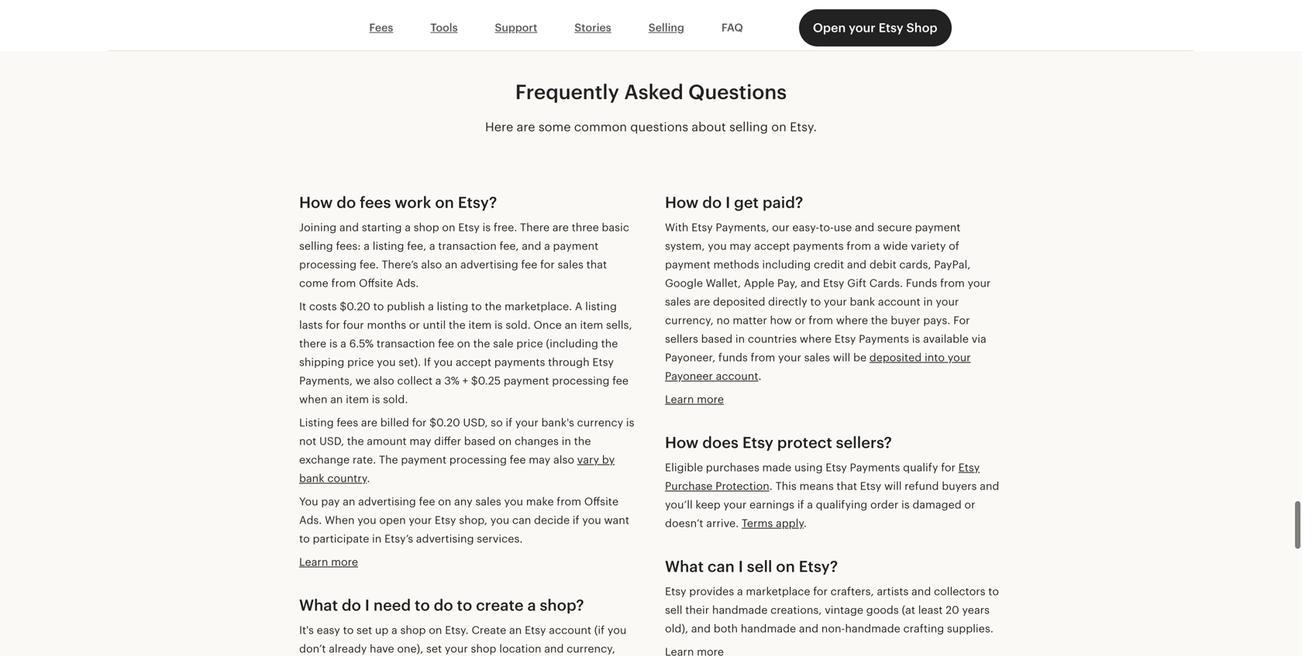 Task type: locate. For each thing, give the bounding box(es) containing it.
stories
[[575, 21, 611, 34]]

0 horizontal spatial what
[[299, 597, 338, 614]]

1 vertical spatial learn
[[299, 556, 328, 568]]

payments down to-
[[793, 240, 844, 252]]

1 vertical spatial deposited
[[870, 351, 922, 364]]

are right here
[[517, 120, 535, 134]]

usd, left so
[[463, 416, 488, 429]]

that down three
[[586, 258, 607, 271]]

deposited
[[713, 296, 765, 308], [870, 351, 922, 364]]

vintage
[[825, 604, 864, 616]]

to inside it's easy to set up a shop on etsy. create an etsy account (if you don't already have one), set your shop location and currency
[[343, 624, 354, 637]]

ads. down you
[[299, 514, 322, 527]]

do for get
[[702, 194, 722, 211]]

etsy inside etsy purchase protection
[[959, 461, 980, 474]]

1 fee, from the left
[[407, 240, 426, 252]]

1 vertical spatial that
[[837, 480, 857, 492]]

1 horizontal spatial etsy?
[[799, 558, 838, 576]]

a inside etsy provides a marketplace for crafters, artists and collectors to sell their handmade creations, vintage goods (at least 20 years old), and both handmade and non-handmade crafting supplies.
[[737, 585, 743, 598]]

buyer
[[891, 314, 921, 327]]

etsy? up the crafters,
[[799, 558, 838, 576]]

is inside with etsy payments, our easy-to-use and secure payment system, you may accept payments from a wide variety of payment methods including credit and debit cards, paypal, google wallet, apple pay, and etsy gift cards. funds from your sales are deposited directly to your bank account in your currency, no matter how or from where the buyer pays.  for sellers based in countries where etsy payments is available via payoneer, funds from your sales will be
[[912, 333, 920, 345]]

0 horizontal spatial price
[[347, 356, 374, 368]]

do up fees:
[[337, 194, 356, 211]]

make
[[526, 496, 554, 508]]

costs
[[309, 300, 337, 313]]

i left need
[[365, 597, 370, 614]]

do for need
[[342, 597, 361, 614]]

for
[[540, 258, 555, 271], [326, 319, 340, 331], [412, 416, 427, 429], [941, 461, 956, 474], [813, 585, 828, 598]]

0 vertical spatial selling
[[729, 120, 768, 134]]

processing inside the 'it costs $0.20 to publish a listing to the marketplace.  a listing lasts for four months or until the item is sold. once an item sells, there is a 6.5% transaction fee on the sale price (including the shipping price you set). if you accept payments through etsy payments, we also collect a 3% + $0.25 payment processing fee when an item is sold.'
[[552, 375, 610, 387]]

0 horizontal spatial accept
[[456, 356, 492, 368]]

create
[[476, 597, 524, 614]]

(at
[[902, 604, 915, 616]]

learn more link down participate
[[299, 556, 358, 568]]

etsy?
[[458, 194, 497, 211], [799, 558, 838, 576]]

on
[[771, 120, 787, 134], [435, 194, 454, 211], [442, 221, 455, 234], [457, 337, 470, 350], [498, 435, 512, 447], [438, 496, 451, 508], [776, 558, 795, 576], [429, 624, 442, 637]]

0 vertical spatial accept
[[754, 240, 790, 252]]

set right one),
[[426, 643, 442, 655]]

1 vertical spatial $0.20
[[429, 416, 460, 429]]

etsy up buyers in the bottom right of the page
[[959, 461, 980, 474]]

terms
[[742, 517, 773, 530]]

learn down participate
[[299, 556, 328, 568]]

2 horizontal spatial also
[[553, 454, 574, 466]]

can down make
[[512, 514, 531, 527]]

sales inside the 'joining and starting a shop on etsy is free. there are three basic selling fees: a listing fee, a transaction fee, and a payment processing fee. there's also an advertising fee for sales that come from offsite ads.'
[[558, 258, 584, 271]]

marketplace
[[746, 585, 810, 598]]

a inside . this means that etsy will refund buyers and you'll keep your earnings if a qualifying order is damaged or doesn't arrive.
[[807, 499, 813, 511]]

payments, inside the 'it costs $0.20 to publish a listing to the marketplace.  a listing lasts for four months or until the item is sold. once an item sells, there is a 6.5% transaction fee on the sale price (including the shipping price you set). if you accept payments through etsy payments, we also collect a 3% + $0.25 payment processing fee when an item is sold.'
[[299, 375, 353, 387]]

if right so
[[506, 416, 512, 429]]

including
[[762, 258, 811, 271]]

learn more
[[665, 393, 724, 406], [299, 556, 358, 568]]

may inside with etsy payments, our easy-to-use and secure payment system, you may accept payments from a wide variety of payment methods including credit and debit cards, paypal, google wallet, apple pay, and etsy gift cards. funds from your sales are deposited directly to your bank account in your currency, no matter how or from where the buyer pays.  for sellers based in countries where etsy payments is available via payoneer, funds from your sales will be
[[730, 240, 751, 252]]

offsite
[[359, 277, 393, 289], [584, 496, 619, 508]]

2 horizontal spatial account
[[878, 296, 921, 308]]

0 horizontal spatial etsy?
[[458, 194, 497, 211]]

accept
[[754, 240, 790, 252], [456, 356, 492, 368]]

selling inside the 'joining and starting a shop on etsy is free. there are three basic selling fees: a listing fee, a transaction fee, and a payment processing fee. there's also an advertising fee for sales that come from offsite ads.'
[[299, 240, 333, 252]]

payments inside with etsy payments, our easy-to-use and secure payment system, you may accept payments from a wide variety of payment methods including credit and debit cards, paypal, google wallet, apple pay, and etsy gift cards. funds from your sales are deposited directly to your bank account in your currency, no matter how or from where the buyer pays.  for sellers based in countries where etsy payments is available via payoneer, funds from your sales will be
[[859, 333, 909, 345]]

payments down buyer
[[859, 333, 909, 345]]

1 vertical spatial based
[[464, 435, 496, 447]]

1 vertical spatial selling
[[299, 240, 333, 252]]

on inside you pay an advertising fee on any sales you make from offsite ads. when you open your etsy shop, you can decide if you want to participate in etsy's advertising services.
[[438, 496, 451, 508]]

months
[[367, 319, 406, 331]]

1 vertical spatial sold.
[[383, 393, 408, 406]]

1 vertical spatial ads.
[[299, 514, 322, 527]]

etsy. inside it's easy to set up a shop on etsy. create an etsy account (if you don't already have one), set your shop location and currency
[[445, 624, 469, 637]]

do left get
[[702, 194, 722, 211]]

artists
[[877, 585, 909, 598]]

come
[[299, 277, 329, 289]]

learn more down payoneer
[[665, 393, 724, 406]]

processing up come
[[299, 258, 357, 271]]

you left open
[[357, 514, 376, 527]]

the inside with etsy payments, our easy-to-use and secure payment system, you may accept payments from a wide variety of payment methods including credit and debit cards, paypal, google wallet, apple pay, and etsy gift cards. funds from your sales are deposited directly to your bank account in your currency, no matter how or from where the buyer pays.  for sellers based in countries where etsy payments is available via payoneer, funds from your sales will be
[[871, 314, 888, 327]]

0 vertical spatial payments
[[793, 240, 844, 252]]

payment
[[915, 221, 961, 234], [553, 240, 599, 252], [665, 258, 711, 271], [504, 375, 549, 387], [401, 454, 447, 466]]

advertising down the free.
[[460, 258, 518, 271]]

account inside deposited into your payoneer account
[[716, 370, 758, 382]]

0 horizontal spatial $0.20
[[340, 300, 370, 313]]

you
[[708, 240, 727, 252], [377, 356, 396, 368], [434, 356, 453, 368], [504, 496, 523, 508], [357, 514, 376, 527], [490, 514, 509, 527], [582, 514, 601, 527], [608, 624, 627, 637]]

etsy? for what can i sell on etsy?
[[799, 558, 838, 576]]

1 horizontal spatial bank
[[850, 296, 875, 308]]

i for sell
[[738, 558, 743, 576]]

1 vertical spatial bank
[[299, 472, 324, 485]]

shipping
[[299, 356, 344, 368]]

what for what can i sell on etsy?
[[665, 558, 704, 576]]

sales
[[558, 258, 584, 271], [665, 296, 691, 308], [804, 351, 830, 364], [475, 496, 501, 508]]

0 horizontal spatial processing
[[299, 258, 357, 271]]

1 horizontal spatial accept
[[754, 240, 790, 252]]

advertising up open
[[358, 496, 416, 508]]

1 horizontal spatial ads.
[[396, 277, 419, 289]]

open
[[379, 514, 406, 527]]

2 fee, from the left
[[500, 240, 519, 252]]

listing right a
[[585, 300, 617, 313]]

and right buyers in the bottom right of the page
[[980, 480, 999, 492]]

processing
[[299, 258, 357, 271], [552, 375, 610, 387], [449, 454, 507, 466]]

1 vertical spatial set
[[426, 643, 442, 655]]

how
[[770, 314, 792, 327]]

matter
[[733, 314, 767, 327]]

payments inside with etsy payments, our easy-to-use and secure payment system, you may accept payments from a wide variety of payment methods including credit and debit cards, paypal, google wallet, apple pay, and etsy gift cards. funds from your sales are deposited directly to your bank account in your currency, no matter how or from where the buyer pays.  for sellers based in countries where etsy payments is available via payoneer, funds from your sales will be
[[793, 240, 844, 252]]

1 horizontal spatial selling
[[729, 120, 768, 134]]

and down "creations,"
[[799, 623, 819, 635]]

also inside listing fees are billed for $0.20 usd, so if your bank's currency is not usd, the amount may differ based on changes in the exchange rate. the payment processing fee may also
[[553, 454, 574, 466]]

1 horizontal spatial may
[[529, 454, 551, 466]]

where down gift
[[836, 314, 868, 327]]

collectors
[[934, 585, 986, 598]]

does
[[702, 434, 739, 452]]

are inside with etsy payments, our easy-to-use and secure payment system, you may accept payments from a wide variety of payment methods including credit and debit cards, paypal, google wallet, apple pay, and etsy gift cards. funds from your sales are deposited directly to your bank account in your currency, no matter how or from where the buyer pays.  for sellers based in countries where etsy payments is available via payoneer, funds from your sales will be
[[694, 296, 710, 308]]

an up location
[[509, 624, 522, 637]]

to up months
[[373, 300, 384, 313]]

1 horizontal spatial learn more link
[[665, 393, 724, 406]]

0 vertical spatial transaction
[[438, 240, 497, 252]]

vary
[[577, 454, 599, 466]]

1 vertical spatial where
[[800, 333, 832, 345]]

0 horizontal spatial learn more
[[299, 556, 358, 568]]

account up buyer
[[878, 296, 921, 308]]

set left the up
[[357, 624, 372, 637]]

you left the want
[[582, 514, 601, 527]]

1 horizontal spatial deposited
[[870, 351, 922, 364]]

0 vertical spatial may
[[730, 240, 751, 252]]

1 vertical spatial what
[[299, 597, 338, 614]]

etsy left the free.
[[458, 221, 480, 234]]

fees right listing
[[337, 416, 358, 429]]

also
[[421, 258, 442, 271], [373, 375, 394, 387], [553, 454, 574, 466]]

if inside you pay an advertising fee on any sales you make from offsite ads. when you open your etsy shop, you can decide if you want to participate in etsy's advertising services.
[[573, 514, 579, 527]]

payment inside the 'joining and starting a shop on etsy is free. there are three basic selling fees: a listing fee, a transaction fee, and a payment processing fee. there's also an advertising fee for sales that come from offsite ads.'
[[553, 240, 599, 252]]

that inside the 'joining and starting a shop on etsy is free. there are three basic selling fees: a listing fee, a transaction fee, and a payment processing fee. there's also an advertising fee for sales that come from offsite ads.'
[[586, 258, 607, 271]]

qualifying
[[816, 499, 868, 511]]

0 horizontal spatial will
[[833, 351, 851, 364]]

more
[[697, 393, 724, 406], [331, 556, 358, 568]]

0 vertical spatial etsy.
[[790, 120, 817, 134]]

accept up +
[[456, 356, 492, 368]]

1 horizontal spatial can
[[708, 558, 735, 576]]

deposited inside deposited into your payoneer account
[[870, 351, 922, 364]]

be
[[853, 351, 867, 364]]

common
[[574, 120, 627, 134]]

in inside you pay an advertising fee on any sales you make from offsite ads. when you open your etsy shop, you can decide if you want to participate in etsy's advertising services.
[[372, 533, 382, 545]]

payments, down shipping
[[299, 375, 353, 387]]

you up services.
[[490, 514, 509, 527]]

1 horizontal spatial more
[[697, 393, 724, 406]]

0 horizontal spatial listing
[[373, 240, 404, 252]]

deposited right the be
[[870, 351, 922, 364]]

country
[[327, 472, 367, 485]]

1 horizontal spatial based
[[701, 333, 733, 345]]

fee down changes at left
[[510, 454, 526, 466]]

0 horizontal spatial etsy.
[[445, 624, 469, 637]]

transaction down the free.
[[438, 240, 497, 252]]

old),
[[665, 623, 688, 635]]

2 vertical spatial may
[[529, 454, 551, 466]]

the
[[485, 300, 502, 313], [871, 314, 888, 327], [449, 319, 466, 331], [473, 337, 490, 350], [601, 337, 618, 350], [347, 435, 364, 447], [574, 435, 591, 447]]

an
[[445, 258, 458, 271], [565, 319, 577, 331], [330, 393, 343, 406], [343, 496, 355, 508], [509, 624, 522, 637]]

an inside the 'joining and starting a shop on etsy is free. there are three basic selling fees: a listing fee, a transaction fee, and a payment processing fee. there's also an advertising fee for sales that come from offsite ads.'
[[445, 258, 458, 271]]

in
[[923, 296, 933, 308], [736, 333, 745, 345], [562, 435, 571, 447], [372, 533, 382, 545]]

have
[[370, 643, 394, 655]]

etsy purchase protection
[[665, 461, 980, 492]]

1 horizontal spatial etsy.
[[790, 120, 817, 134]]

0 vertical spatial deposited
[[713, 296, 765, 308]]

1 horizontal spatial also
[[421, 258, 442, 271]]

ads. inside the 'joining and starting a shop on etsy is free. there are three basic selling fees: a listing fee, a transaction fee, and a payment processing fee. there's also an advertising fee for sales that come from offsite ads.'
[[396, 277, 419, 289]]

0 vertical spatial account
[[878, 296, 921, 308]]

etsy up made
[[742, 434, 774, 452]]

is right order
[[901, 499, 910, 511]]

1 vertical spatial advertising
[[358, 496, 416, 508]]

is right there
[[329, 337, 338, 350]]

0 vertical spatial also
[[421, 258, 442, 271]]

so
[[491, 416, 503, 429]]

processing down differ
[[449, 454, 507, 466]]

0 horizontal spatial learn more link
[[299, 556, 358, 568]]

payments
[[859, 333, 909, 345], [850, 461, 900, 474]]

shop inside the 'joining and starting a shop on etsy is free. there are three basic selling fees: a listing fee, a transaction fee, and a payment processing fee. there's also an advertising fee for sales that come from offsite ads.'
[[414, 221, 439, 234]]

google
[[665, 277, 703, 289]]

sell inside etsy provides a marketplace for crafters, artists and collectors to sell their handmade creations, vintage goods (at least 20 years old), and both handmade and non-handmade crafting supplies.
[[665, 604, 683, 616]]

bank down the exchange
[[299, 472, 324, 485]]

sold. up sale
[[506, 319, 531, 331]]

your inside listing fees are billed for $0.20 usd, so if your bank's currency is not usd, the amount may differ based on changes in the exchange rate. the payment processing fee may also
[[515, 416, 539, 429]]

0 horizontal spatial that
[[586, 258, 607, 271]]

1 vertical spatial etsy?
[[799, 558, 838, 576]]

etsy up order
[[860, 480, 882, 492]]

to inside with etsy payments, our easy-to-use and secure payment system, you may accept payments from a wide variety of payment methods including credit and debit cards, paypal, google wallet, apple pay, and etsy gift cards. funds from your sales are deposited directly to your bank account in your currency, no matter how or from where the buyer pays.  for sellers based in countries where etsy payments is available via payoneer, funds from your sales will be
[[810, 296, 821, 308]]

etsy. for i
[[445, 624, 469, 637]]

0 horizontal spatial fees
[[337, 416, 358, 429]]

paypal,
[[934, 258, 971, 271]]

fee up currency
[[612, 375, 629, 387]]

eligible
[[665, 461, 703, 474]]

basic
[[602, 221, 629, 234]]

1 horizontal spatial set
[[426, 643, 442, 655]]

for inside listing fees are billed for $0.20 usd, so if your bank's currency is not usd, the amount may differ based on changes in the exchange rate. the payment processing fee may also
[[412, 416, 427, 429]]

0 vertical spatial $0.20
[[340, 300, 370, 313]]

will inside with etsy payments, our easy-to-use and secure payment system, you may accept payments from a wide variety of payment methods including credit and debit cards, paypal, google wallet, apple pay, and etsy gift cards. funds from your sales are deposited directly to your bank account in your currency, no matter how or from where the buyer pays.  for sellers based in countries where etsy payments is available via payoneer, funds from your sales will be
[[833, 351, 851, 364]]

that up qualifying
[[837, 480, 857, 492]]

2 vertical spatial account
[[549, 624, 591, 637]]

may down changes at left
[[529, 454, 551, 466]]

for right billed
[[412, 416, 427, 429]]

also inside the 'joining and starting a shop on etsy is free. there are three basic selling fees: a listing fee, a transaction fee, and a payment processing fee. there's also an advertising fee for sales that come from offsite ads.'
[[421, 258, 442, 271]]

based down so
[[464, 435, 496, 447]]

fee
[[521, 258, 537, 271], [438, 337, 454, 350], [612, 375, 629, 387], [510, 454, 526, 466], [419, 496, 435, 508]]

on down so
[[498, 435, 512, 447]]

i left get
[[726, 194, 730, 211]]

(including
[[546, 337, 598, 350]]

for down there
[[540, 258, 555, 271]]

1 vertical spatial etsy.
[[445, 624, 469, 637]]

0 vertical spatial will
[[833, 351, 851, 364]]

payment right the $0.25
[[504, 375, 549, 387]]

deposited into your payoneer account
[[665, 351, 971, 382]]

in down bank's
[[562, 435, 571, 447]]

selling down joining
[[299, 240, 333, 252]]

fee inside listing fees are billed for $0.20 usd, so if your bank's currency is not usd, the amount may differ based on changes in the exchange rate. the payment processing fee may also
[[510, 454, 526, 466]]

your inside it's easy to set up a shop on etsy. create an etsy account (if you don't already have one), set your shop location and currency
[[445, 643, 468, 655]]

frequently asked questions
[[515, 81, 787, 104]]

1 vertical spatial accept
[[456, 356, 492, 368]]

funds
[[718, 351, 748, 364]]

and inside . this means that etsy will refund buyers and you'll keep your earnings if a qualifying order is damaged or doesn't arrive.
[[980, 480, 999, 492]]

1 vertical spatial transaction
[[377, 337, 435, 350]]

you right (if
[[608, 624, 627, 637]]

also inside the 'it costs $0.20 to publish a listing to the marketplace.  a listing lasts for four months or until the item is sold. once an item sells, there is a 6.5% transaction fee on the sale price (including the shipping price you set). if you accept payments through etsy payments, we also collect a 3% + $0.25 payment processing fee when an item is sold.'
[[373, 375, 394, 387]]

fees:
[[336, 240, 361, 252]]

1 vertical spatial usd,
[[319, 435, 344, 447]]

$0.20 inside listing fees are billed for $0.20 usd, so if your bank's currency is not usd, the amount may differ based on changes in the exchange rate. the payment processing fee may also
[[429, 416, 460, 429]]

1 horizontal spatial price
[[516, 337, 543, 350]]

1 horizontal spatial processing
[[449, 454, 507, 466]]

payments down sellers? on the bottom of the page
[[850, 461, 900, 474]]

on inside it's easy to set up a shop on etsy. create an etsy account (if you don't already have one), set your shop location and currency
[[429, 624, 442, 637]]

if
[[424, 356, 431, 368]]

questions
[[630, 120, 688, 134]]

1 vertical spatial i
[[738, 558, 743, 576]]

can up provides
[[708, 558, 735, 576]]

if right decide
[[573, 514, 579, 527]]

wide
[[883, 240, 908, 252]]

sales down three
[[558, 258, 584, 271]]

etsy inside it's easy to set up a shop on etsy. create an etsy account (if you don't already have one), set your shop location and currency
[[525, 624, 546, 637]]

usd, up the exchange
[[319, 435, 344, 447]]

our
[[772, 221, 790, 234]]

price down once at the left
[[516, 337, 543, 350]]

to inside etsy provides a marketplace for crafters, artists and collectors to sell their handmade creations, vintage goods (at least 20 years old), and both handmade and non-handmade crafting supplies.
[[988, 585, 999, 598]]

0 vertical spatial ads.
[[396, 277, 419, 289]]

do for work
[[337, 194, 356, 211]]

transaction
[[438, 240, 497, 252], [377, 337, 435, 350]]

sells,
[[606, 319, 632, 331]]

1 horizontal spatial offsite
[[584, 496, 619, 508]]

1 horizontal spatial sold.
[[506, 319, 531, 331]]

you'll
[[665, 499, 693, 511]]

0 horizontal spatial payments,
[[299, 375, 353, 387]]

etsy inside the 'joining and starting a shop on etsy is free. there are three basic selling fees: a listing fee, a transaction fee, and a payment processing fee. there's also an advertising fee for sales that come from offsite ads.'
[[458, 221, 480, 234]]

0 vertical spatial etsy?
[[458, 194, 497, 211]]

to up already
[[343, 624, 354, 637]]

from inside the 'joining and starting a shop on etsy is free. there are three basic selling fees: a listing fee, a transaction fee, and a payment processing fee. there's also an advertising fee for sales that come from offsite ads.'
[[331, 277, 356, 289]]

etsy up location
[[525, 624, 546, 637]]

currency,
[[665, 314, 714, 327]]

what for what do i need to do to create a shop?
[[299, 597, 338, 614]]

1 vertical spatial will
[[884, 480, 902, 492]]

paid?
[[763, 194, 803, 211]]

payment inside listing fees are billed for $0.20 usd, so if your bank's currency is not usd, the amount may differ based on changes in the exchange rate. the payment processing fee may also
[[401, 454, 447, 466]]

2 horizontal spatial or
[[965, 499, 975, 511]]

0 horizontal spatial if
[[506, 416, 512, 429]]

and right pay,
[[801, 277, 820, 289]]

need
[[373, 597, 411, 614]]

of
[[949, 240, 959, 252]]

to inside you pay an advertising fee on any sales you make from offsite ads. when you open your etsy shop, you can decide if you want to participate in etsy's advertising services.
[[299, 533, 310, 545]]

is up amount
[[372, 393, 380, 406]]

etsy up means
[[826, 461, 847, 474]]

0 vertical spatial payments,
[[716, 221, 769, 234]]

how up with on the right top
[[665, 194, 699, 211]]

payments,
[[716, 221, 769, 234], [299, 375, 353, 387]]

if
[[506, 416, 512, 429], [797, 499, 804, 511], [573, 514, 579, 527]]

from up decide
[[557, 496, 581, 508]]

or right the "how"
[[795, 314, 806, 327]]

differ
[[434, 435, 461, 447]]

1 horizontal spatial payments
[[793, 240, 844, 252]]

how for frequently asked questions
[[299, 194, 333, 211]]

1 horizontal spatial or
[[795, 314, 806, 327]]

you right "if"
[[434, 356, 453, 368]]

a
[[405, 221, 411, 234], [364, 240, 370, 252], [429, 240, 435, 252], [544, 240, 550, 252], [874, 240, 880, 252], [428, 300, 434, 313], [340, 337, 346, 350], [435, 375, 441, 387], [807, 499, 813, 511], [737, 585, 743, 598], [527, 597, 536, 614], [391, 624, 397, 637]]

payment down three
[[553, 240, 599, 252]]

sold. up billed
[[383, 393, 408, 406]]

.
[[758, 370, 762, 382], [367, 472, 370, 485], [770, 480, 773, 492], [804, 517, 807, 530]]

what
[[665, 558, 704, 576], [299, 597, 338, 614]]

0 horizontal spatial selling
[[299, 240, 333, 252]]

1 vertical spatial payments,
[[299, 375, 353, 387]]

get
[[734, 194, 759, 211]]

use
[[834, 221, 852, 234]]

accept inside the 'it costs $0.20 to publish a listing to the marketplace.  a listing lasts for four months or until the item is sold. once an item sells, there is a 6.5% transaction fee on the sale price (including the shipping price you set). if you accept payments through etsy payments, we also collect a 3% + $0.25 payment processing fee when an item is sold.'
[[456, 356, 492, 368]]

etsy inside . this means that etsy will refund buyers and you'll keep your earnings if a qualifying order is damaged or doesn't arrive.
[[860, 480, 882, 492]]

2 horizontal spatial item
[[580, 319, 603, 331]]

(if
[[594, 624, 605, 637]]

0 horizontal spatial offsite
[[359, 277, 393, 289]]

1 horizontal spatial what
[[665, 558, 704, 576]]

1 horizontal spatial fee,
[[500, 240, 519, 252]]

here
[[485, 120, 513, 134]]

price down the 6.5%
[[347, 356, 374, 368]]

how for how do fees work on etsy?
[[665, 194, 699, 211]]

0 horizontal spatial transaction
[[377, 337, 435, 350]]

selling
[[729, 120, 768, 134], [299, 240, 333, 252]]

for up vintage
[[813, 585, 828, 598]]

least
[[918, 604, 943, 616]]

account down funds on the right bottom of page
[[716, 370, 758, 382]]

fees inside listing fees are billed for $0.20 usd, so if your bank's currency is not usd, the amount may differ based on changes in the exchange rate. the payment processing fee may also
[[337, 416, 358, 429]]

the down sells,
[[601, 337, 618, 350]]

based
[[701, 333, 733, 345], [464, 435, 496, 447]]

0 horizontal spatial also
[[373, 375, 394, 387]]

for inside etsy provides a marketplace for crafters, artists and collectors to sell their handmade creations, vintage goods (at least 20 years old), and both handmade and non-handmade crafting supplies.
[[813, 585, 828, 598]]

one),
[[397, 643, 423, 655]]

advertising inside the 'joining and starting a shop on etsy is free. there are three basic selling fees: a listing fee, a transaction fee, and a payment processing fee. there's also an advertising fee for sales that come from offsite ads.'
[[460, 258, 518, 271]]

collect
[[397, 375, 433, 387]]

starting
[[362, 221, 402, 234]]

ads. down there's
[[396, 277, 419, 289]]

you up the methods on the top right
[[708, 240, 727, 252]]

learn more link
[[665, 393, 724, 406], [299, 556, 358, 568]]

is right currency
[[626, 416, 634, 429]]

will
[[833, 351, 851, 364], [884, 480, 902, 492]]

shop
[[414, 221, 439, 234], [400, 624, 426, 637], [471, 643, 496, 655]]

learn down payoneer
[[665, 393, 694, 406]]

and down their
[[691, 623, 711, 635]]

selling
[[649, 21, 684, 34]]

to down the 'joining and starting a shop on etsy is free. there are three basic selling fees: a listing fee, a transaction fee, and a payment processing fee. there's also an advertising fee for sales that come from offsite ads.'
[[471, 300, 482, 313]]

1 horizontal spatial where
[[836, 314, 868, 327]]

0 vertical spatial learn
[[665, 393, 694, 406]]

item right until
[[469, 319, 492, 331]]

fee.
[[360, 258, 379, 271]]

learn more link down payoneer
[[665, 393, 724, 406]]



Task type: describe. For each thing, give the bounding box(es) containing it.
deposited inside with etsy payments, our easy-to-use and secure payment system, you may accept payments from a wide variety of payment methods including credit and debit cards, paypal, google wallet, apple pay, and etsy gift cards. funds from your sales are deposited directly to your bank account in your currency, no matter how or from where the buyer pays.  for sellers based in countries where etsy payments is available via payoneer, funds from your sales will be
[[713, 296, 765, 308]]

damaged
[[913, 499, 962, 511]]

the up sale
[[485, 300, 502, 313]]

open your etsy shop link
[[799, 9, 952, 47]]

faq
[[722, 21, 743, 34]]

etsy? for how do fees work on etsy?
[[458, 194, 497, 211]]

to right need
[[415, 597, 430, 614]]

wallet,
[[706, 277, 741, 289]]

in down "funds" at the top right of page
[[923, 296, 933, 308]]

fee inside you pay an advertising fee on any sales you make from offsite ads. when you open your etsy shop, you can decide if you want to participate in etsy's advertising services.
[[419, 496, 435, 508]]

exchange
[[299, 454, 350, 466]]

how up "eligible"
[[665, 434, 699, 452]]

when
[[299, 393, 327, 406]]

and down there
[[522, 240, 541, 252]]

0 vertical spatial sold.
[[506, 319, 531, 331]]

20
[[946, 604, 959, 616]]

1 horizontal spatial learn
[[665, 393, 694, 406]]

an inside you pay an advertising fee on any sales you make from offsite ads. when you open your etsy shop, you can decide if you want to participate in etsy's advertising services.
[[343, 496, 355, 508]]

marketplace.
[[505, 300, 572, 313]]

the left sale
[[473, 337, 490, 350]]

1 vertical spatial learn more
[[299, 556, 358, 568]]

account inside with etsy payments, our easy-to-use and secure payment system, you may accept payments from a wide variety of payment methods including credit and debit cards, paypal, google wallet, apple pay, and etsy gift cards. funds from your sales are deposited directly to your bank account in your currency, no matter how or from where the buyer pays.  for sellers based in countries where etsy payments is available via payoneer, funds from your sales will be
[[878, 296, 921, 308]]

asked
[[624, 81, 684, 104]]

and right use
[[855, 221, 875, 234]]

based inside listing fees are billed for $0.20 usd, so if your bank's currency is not usd, the amount may differ based on changes in the exchange rate. the payment processing fee may also
[[464, 435, 496, 447]]

purchases
[[706, 461, 759, 474]]

open your etsy shop
[[813, 21, 938, 35]]

sales inside you pay an advertising fee on any sales you make from offsite ads. when you open your etsy shop, you can decide if you want to participate in etsy's advertising services.
[[475, 496, 501, 508]]

0 horizontal spatial learn
[[299, 556, 328, 568]]

is inside . this means that etsy will refund buyers and you'll keep your earnings if a qualifying order is damaged or doesn't arrive.
[[901, 499, 910, 511]]

your inside deposited into your payoneer account
[[948, 351, 971, 364]]

protect
[[777, 434, 832, 452]]

handmade up the both
[[712, 604, 768, 616]]

you left set).
[[377, 356, 396, 368]]

sellers
[[665, 333, 698, 345]]

the right until
[[449, 319, 466, 331]]

shop?
[[540, 597, 584, 614]]

you pay an advertising fee on any sales you make from offsite ads. when you open your etsy shop, you can decide if you want to participate in etsy's advertising services.
[[299, 496, 629, 545]]

payoneer
[[665, 370, 713, 382]]

1 vertical spatial more
[[331, 556, 358, 568]]

tools link
[[412, 13, 476, 43]]

here are some common questions about selling on etsy.
[[485, 120, 817, 134]]

and up fees:
[[339, 221, 359, 234]]

arrive.
[[706, 517, 739, 530]]

$0.25
[[471, 375, 501, 387]]

fee down until
[[438, 337, 454, 350]]

will inside . this means that etsy will refund buyers and you'll keep your earnings if a qualifying order is damaged or doesn't arrive.
[[884, 480, 902, 492]]

etsy left shop
[[879, 21, 904, 35]]

via
[[972, 333, 987, 345]]

1 vertical spatial price
[[347, 356, 374, 368]]

0 vertical spatial fees
[[360, 194, 391, 211]]

etsy inside the 'it costs $0.20 to publish a listing to the marketplace.  a listing lasts for four months or until the item is sold. once an item sells, there is a 6.5% transaction fee on the sale price (including the shipping price you set). if you accept payments through etsy payments, we also collect a 3% + $0.25 payment processing fee when an item is sold.'
[[592, 356, 614, 368]]

1 horizontal spatial listing
[[437, 300, 468, 313]]

on inside the 'joining and starting a shop on etsy is free. there are three basic selling fees: a listing fee, a transaction fee, and a payment processing fee. there's also an advertising fee for sales that come from offsite ads.'
[[442, 221, 455, 234]]

your inside you pay an advertising fee on any sales you make from offsite ads. when you open your etsy shop, you can decide if you want to participate in etsy's advertising services.
[[409, 514, 432, 527]]

etsy down credit
[[823, 277, 844, 289]]

questions
[[688, 81, 787, 104]]

transaction inside the 'joining and starting a shop on etsy is free. there are three basic selling fees: a listing fee, a transaction fee, and a payment processing fee. there's also an advertising fee for sales that come from offsite ads.'
[[438, 240, 497, 252]]

it costs $0.20 to publish a listing to the marketplace.  a listing lasts for four months or until the item is sold. once an item sells, there is a 6.5% transaction fee on the sale price (including the shipping price you set). if you accept payments through etsy payments, we also collect a 3% + $0.25 payment processing fee when an item is sold.
[[299, 300, 632, 406]]

vary by bank country
[[299, 454, 615, 485]]

or inside with etsy payments, our easy-to-use and secure payment system, you may accept payments from a wide variety of payment methods including credit and debit cards, paypal, google wallet, apple pay, and etsy gift cards. funds from your sales are deposited directly to your bank account in your currency, no matter how or from where the buyer pays.  for sellers based in countries where etsy payments is available via payoneer, funds from your sales will be
[[795, 314, 806, 327]]

on up marketplace
[[776, 558, 795, 576]]

currency
[[577, 416, 623, 429]]

1 vertical spatial can
[[708, 558, 735, 576]]

free.
[[494, 221, 517, 234]]

already
[[329, 643, 367, 655]]

0 horizontal spatial item
[[346, 393, 369, 406]]

bank inside with etsy payments, our easy-to-use and secure payment system, you may accept payments from a wide variety of payment methods including credit and debit cards, paypal, google wallet, apple pay, and etsy gift cards. funds from your sales are deposited directly to your bank account in your currency, no matter how or from where the buyer pays.  for sellers based in countries where etsy payments is available via payoneer, funds from your sales will be
[[850, 296, 875, 308]]

not
[[299, 435, 316, 447]]

fee inside the 'joining and starting a shop on etsy is free. there are three basic selling fees: a listing fee, a transaction fee, and a payment processing fee. there's also an advertising fee for sales that come from offsite ads.'
[[521, 258, 537, 271]]

are inside the 'joining and starting a shop on etsy is free. there are three basic selling fees: a listing fee, a transaction fee, and a payment processing fee. there's also an advertising fee for sales that come from offsite ads.'
[[553, 221, 569, 234]]

and inside it's easy to set up a shop on etsy. create an etsy account (if you don't already have one), set your shop location and currency
[[544, 643, 564, 655]]

participate
[[313, 533, 369, 545]]

how does etsy protect sellers?
[[665, 434, 892, 452]]

1 vertical spatial payments
[[850, 461, 900, 474]]

sales down 'google'
[[665, 296, 691, 308]]

joining
[[299, 221, 337, 234]]

decide
[[534, 514, 570, 527]]

a inside with etsy payments, our easy-to-use and secure payment system, you may accept payments from a wide variety of payment methods including credit and debit cards, paypal, google wallet, apple pay, and etsy gift cards. funds from your sales are deposited directly to your bank account in your currency, no matter how or from where the buyer pays.  for sellers based in countries where etsy payments is available via payoneer, funds from your sales will be
[[874, 240, 880, 252]]

i for get
[[726, 194, 730, 211]]

advertising for an
[[460, 258, 518, 271]]

advertising for etsy's
[[416, 533, 474, 545]]

means
[[800, 480, 834, 492]]

it's
[[299, 624, 314, 637]]

in up funds on the right bottom of page
[[736, 333, 745, 345]]

the up the rate. on the bottom left
[[347, 435, 364, 447]]

0 vertical spatial more
[[697, 393, 724, 406]]

is up sale
[[495, 319, 503, 331]]

with
[[665, 221, 689, 234]]

on inside listing fees are billed for $0.20 usd, so if your bank's currency is not usd, the amount may differ based on changes in the exchange rate. the payment processing fee may also
[[498, 435, 512, 447]]

from down countries
[[751, 351, 775, 364]]

want
[[604, 514, 629, 527]]

are inside listing fees are billed for $0.20 usd, so if your bank's currency is not usd, the amount may differ based on changes in the exchange rate. the payment processing fee may also
[[361, 416, 377, 429]]

methods
[[713, 258, 759, 271]]

there's
[[382, 258, 418, 271]]

payments inside the 'it costs $0.20 to publish a listing to the marketplace.  a listing lasts for four months or until the item is sold. once an item sells, there is a 6.5% transaction fee on the sale price (including the shipping price you set). if you accept payments through etsy payments, we also collect a 3% + $0.25 payment processing fee when an item is sold.'
[[494, 356, 545, 368]]

in inside listing fees are billed for $0.20 usd, so if your bank's currency is not usd, the amount may differ based on changes in the exchange rate. the payment processing fee may also
[[562, 435, 571, 447]]

2 vertical spatial shop
[[471, 643, 496, 655]]

supplies.
[[947, 623, 994, 635]]

easy-
[[792, 221, 819, 234]]

etsy provides a marketplace for crafters, artists and collectors to sell their handmade creations, vintage goods (at least 20 years old), and both handmade and non-handmade crafting supplies.
[[665, 585, 999, 635]]

based inside with etsy payments, our easy-to-use and secure payment system, you may accept payments from a wide variety of payment methods including credit and debit cards, paypal, google wallet, apple pay, and etsy gift cards. funds from your sales are deposited directly to your bank account in your currency, no matter how or from where the buyer pays.  for sellers based in countries where etsy payments is available via payoneer, funds from your sales will be
[[701, 333, 733, 345]]

2 horizontal spatial listing
[[585, 300, 617, 313]]

payments, inside with etsy payments, our easy-to-use and secure payment system, you may accept payments from a wide variety of payment methods including credit and debit cards, paypal, google wallet, apple pay, and etsy gift cards. funds from your sales are deposited directly to your bank account in your currency, no matter how or from where the buyer pays.  for sellers based in countries where etsy payments is available via payoneer, funds from your sales will be
[[716, 221, 769, 234]]

purchase
[[665, 480, 713, 492]]

what can i sell on etsy?
[[665, 558, 838, 576]]

for inside the 'it costs $0.20 to publish a listing to the marketplace.  a listing lasts for four months or until the item is sold. once an item sells, there is a 6.5% transaction fee on the sale price (including the shipping price you set). if you accept payments through etsy payments, we also collect a 3% + $0.25 payment processing fee when an item is sold.'
[[326, 319, 340, 331]]

bank's
[[541, 416, 574, 429]]

0 vertical spatial learn more link
[[665, 393, 724, 406]]

on down questions
[[771, 120, 787, 134]]

is inside listing fees are billed for $0.20 usd, so if your bank's currency is not usd, the amount may differ based on changes in the exchange rate. the payment processing fee may also
[[626, 416, 634, 429]]

an inside it's easy to set up a shop on etsy. create an etsy account (if you don't already have one), set your shop location and currency
[[509, 624, 522, 637]]

an up (including
[[565, 319, 577, 331]]

sale
[[493, 337, 514, 350]]

ads. inside you pay an advertising fee on any sales you make from offsite ads. when you open your etsy shop, you can decide if you want to participate in etsy's advertising services.
[[299, 514, 322, 527]]

three
[[572, 221, 599, 234]]

listing
[[299, 416, 334, 429]]

or inside . this means that etsy will refund buyers and you'll keep your earnings if a qualifying order is damaged or doesn't arrive.
[[965, 499, 975, 511]]

etsy inside you pay an advertising fee on any sales you make from offsite ads. when you open your etsy shop, you can decide if you want to participate in etsy's advertising services.
[[435, 514, 456, 527]]

or inside the 'it costs $0.20 to publish a listing to the marketplace.  a listing lasts for four months or until the item is sold. once an item sells, there is a 6.5% transaction fee on the sale price (including the shipping price you set). if you accept payments through etsy payments, we also collect a 3% + $0.25 payment processing fee when an item is sold.'
[[409, 319, 420, 331]]

don't
[[299, 643, 326, 655]]

that inside . this means that etsy will refund buyers and you'll keep your earnings if a qualifying order is damaged or doesn't arrive.
[[837, 480, 857, 492]]

can inside you pay an advertising fee on any sales you make from offsite ads. when you open your etsy shop, you can decide if you want to participate in etsy's advertising services.
[[512, 514, 531, 527]]

offsite inside the 'joining and starting a shop on etsy is free. there are three basic selling fees: a listing fee, a transaction fee, and a payment processing fee. there's also an advertising fee for sales that come from offsite ads.'
[[359, 277, 393, 289]]

faq link
[[703, 13, 762, 43]]

bank inside the vary by bank country
[[299, 472, 324, 485]]

from down paypal,
[[940, 277, 965, 289]]

etsy inside etsy provides a marketplace for crafters, artists and collectors to sell their handmade creations, vintage goods (at least 20 years old), and both handmade and non-handmade crafting supplies.
[[665, 585, 686, 598]]

deposited into your payoneer account link
[[665, 351, 971, 382]]

0 horizontal spatial set
[[357, 624, 372, 637]]

0 horizontal spatial where
[[800, 333, 832, 345]]

order
[[870, 499, 899, 511]]

sales left the be
[[804, 351, 830, 364]]

an right when
[[330, 393, 343, 406]]

if inside listing fees are billed for $0.20 usd, so if your bank's currency is not usd, the amount may differ based on changes in the exchange rate. the payment processing fee may also
[[506, 416, 512, 429]]

through
[[548, 356, 590, 368]]

on right work
[[435, 194, 454, 211]]

into
[[925, 351, 945, 364]]

if inside . this means that etsy will refund buyers and you'll keep your earnings if a qualifying order is damaged or doesn't arrive.
[[797, 499, 804, 511]]

on inside the 'it costs $0.20 to publish a listing to the marketplace.  a listing lasts for four months or until the item is sold. once an item sells, there is a 6.5% transaction fee on the sale price (including the shipping price you set). if you accept payments through etsy payments, we also collect a 3% + $0.25 payment processing fee when an item is sold.'
[[457, 337, 470, 350]]

this
[[776, 480, 797, 492]]

handmade down "creations,"
[[741, 623, 796, 635]]

gift
[[847, 277, 867, 289]]

for
[[953, 314, 970, 327]]

to up the create
[[457, 597, 472, 614]]

i for need
[[365, 597, 370, 614]]

1 vertical spatial may
[[410, 435, 431, 447]]

payment up variety
[[915, 221, 961, 234]]

processing inside the 'joining and starting a shop on etsy is free. there are three basic selling fees: a listing fee, a transaction fee, and a payment processing fee. there's also an advertising fee for sales that come from offsite ads.'
[[299, 258, 357, 271]]

and up least
[[912, 585, 931, 598]]

. inside . this means that etsy will refund buyers and you'll keep your earnings if a qualifying order is damaged or doesn't arrive.
[[770, 480, 773, 492]]

transaction inside the 'it costs $0.20 to publish a listing to the marketplace.  a listing lasts for four months or until the item is sold. once an item sells, there is a 6.5% transaction fee on the sale price (including the shipping price you set). if you accept payments through etsy payments, we also collect a 3% + $0.25 payment processing fee when an item is sold.'
[[377, 337, 435, 350]]

1 vertical spatial shop
[[400, 624, 426, 637]]

accept inside with etsy payments, our easy-to-use and secure payment system, you may accept payments from a wide variety of payment methods including credit and debit cards, paypal, google wallet, apple pay, and etsy gift cards. funds from your sales are deposited directly to your bank account in your currency, no matter how or from where the buyer pays.  for sellers based in countries where etsy payments is available via payoneer, funds from your sales will be
[[754, 240, 790, 252]]

how do fees work on etsy?
[[299, 194, 497, 211]]

from inside you pay an advertising fee on any sales you make from offsite ads. when you open your etsy shop, you can decide if you want to participate in etsy's advertising services.
[[557, 496, 581, 508]]

up
[[375, 624, 389, 637]]

you left make
[[504, 496, 523, 508]]

once
[[534, 319, 562, 331]]

etsy up system,
[[692, 221, 713, 234]]

buyers
[[942, 480, 977, 492]]

refund
[[905, 480, 939, 492]]

handmade down goods
[[845, 623, 901, 635]]

vary by bank country link
[[299, 454, 615, 485]]

payment down system,
[[665, 258, 711, 271]]

offsite inside you pay an advertising fee on any sales you make from offsite ads. when you open your etsy shop, you can decide if you want to participate in etsy's advertising services.
[[584, 496, 619, 508]]

fees
[[369, 21, 393, 34]]

pays.
[[923, 314, 951, 327]]

there
[[299, 337, 326, 350]]

$0.20 inside the 'it costs $0.20 to publish a listing to the marketplace.  a listing lasts for four months or until the item is sold. once an item sells, there is a 6.5% transaction fee on the sale price (including the shipping price you set). if you accept payments through etsy payments, we also collect a 3% + $0.25 payment processing fee when an item is sold.'
[[340, 300, 370, 313]]

etsy up the be
[[835, 333, 856, 345]]

1 horizontal spatial sell
[[747, 558, 772, 576]]

provides
[[689, 585, 734, 598]]

your inside . this means that etsy will refund buyers and you'll keep your earnings if a qualifying order is damaged or doesn't arrive.
[[724, 499, 747, 511]]

from down use
[[847, 240, 871, 252]]

1 vertical spatial learn more link
[[299, 556, 358, 568]]

the up vary
[[574, 435, 591, 447]]

for inside the 'joining and starting a shop on etsy is free. there are three basic selling fees: a listing fee, a transaction fee, and a payment processing fee. there's also an advertising fee for sales that come from offsite ads.'
[[540, 258, 555, 271]]

a inside it's easy to set up a shop on etsy. create an etsy account (if you don't already have one), set your shop location and currency
[[391, 624, 397, 637]]

from right the "how"
[[809, 314, 833, 327]]

for up buyers in the bottom right of the page
[[941, 461, 956, 474]]

0 horizontal spatial sold.
[[383, 393, 408, 406]]

etsy purchase protection link
[[665, 461, 980, 492]]

no
[[717, 314, 730, 327]]

do up it's easy to set up a shop on etsy. create an etsy account (if you don't already have one), set your shop location and currency
[[434, 597, 453, 614]]

pay
[[321, 496, 340, 508]]

etsy. for questions
[[790, 120, 817, 134]]

work
[[395, 194, 431, 211]]

the
[[379, 454, 398, 466]]

payment inside the 'it costs $0.20 to publish a listing to the marketplace.  a listing lasts for four months or until the item is sold. once an item sells, there is a 6.5% transaction fee on the sale price (including the shipping price you set). if you accept payments through etsy payments, we also collect a 3% + $0.25 payment processing fee when an item is sold.'
[[504, 375, 549, 387]]

is inside the 'joining and starting a shop on etsy is free. there are three basic selling fees: a listing fee, a transaction fee, and a payment processing fee. there's also an advertising fee for sales that come from offsite ads.'
[[483, 221, 491, 234]]

1 horizontal spatial item
[[469, 319, 492, 331]]

0 vertical spatial learn more
[[665, 393, 724, 406]]

goods
[[866, 604, 899, 616]]

create
[[472, 624, 506, 637]]

. this means that etsy will refund buyers and you'll keep your earnings if a qualifying order is damaged or doesn't arrive.
[[665, 480, 999, 530]]

secure
[[877, 221, 912, 234]]

0 vertical spatial usd,
[[463, 416, 488, 429]]

you inside with etsy payments, our easy-to-use and secure payment system, you may accept payments from a wide variety of payment methods including credit and debit cards, paypal, google wallet, apple pay, and etsy gift cards. funds from your sales are deposited directly to your bank account in your currency, no matter how or from where the buyer pays.  for sellers based in countries where etsy payments is available via payoneer, funds from your sales will be
[[708, 240, 727, 252]]

tools
[[430, 21, 458, 34]]

0 vertical spatial price
[[516, 337, 543, 350]]

using
[[794, 461, 823, 474]]

it
[[299, 300, 306, 313]]

account inside it's easy to set up a shop on etsy. create an etsy account (if you don't already have one), set your shop location and currency
[[549, 624, 591, 637]]

processing inside listing fees are billed for $0.20 usd, so if your bank's currency is not usd, the amount may differ based on changes in the exchange rate. the payment processing fee may also
[[449, 454, 507, 466]]

and up gift
[[847, 258, 867, 271]]



Task type: vqa. For each thing, say whether or not it's contained in the screenshot.
&
no



